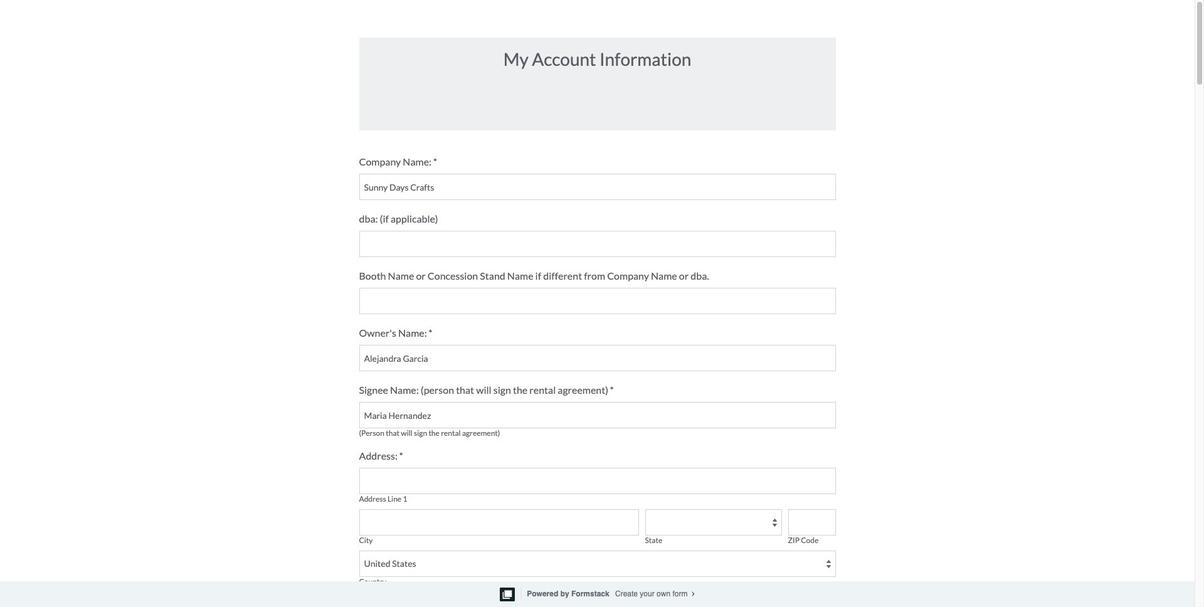 Task type: locate. For each thing, give the bounding box(es) containing it.
None text field
[[359, 174, 836, 200], [359, 231, 836, 257], [359, 288, 836, 314], [359, 345, 836, 371], [359, 402, 836, 429], [359, 174, 836, 200], [359, 231, 836, 257], [359, 288, 836, 314], [359, 345, 836, 371], [359, 402, 836, 429]]

Address Line 1 text field
[[359, 468, 836, 494]]



Task type: describe. For each thing, give the bounding box(es) containing it.
City text field
[[359, 510, 639, 536]]

ZIP Code text field
[[788, 510, 836, 536]]



